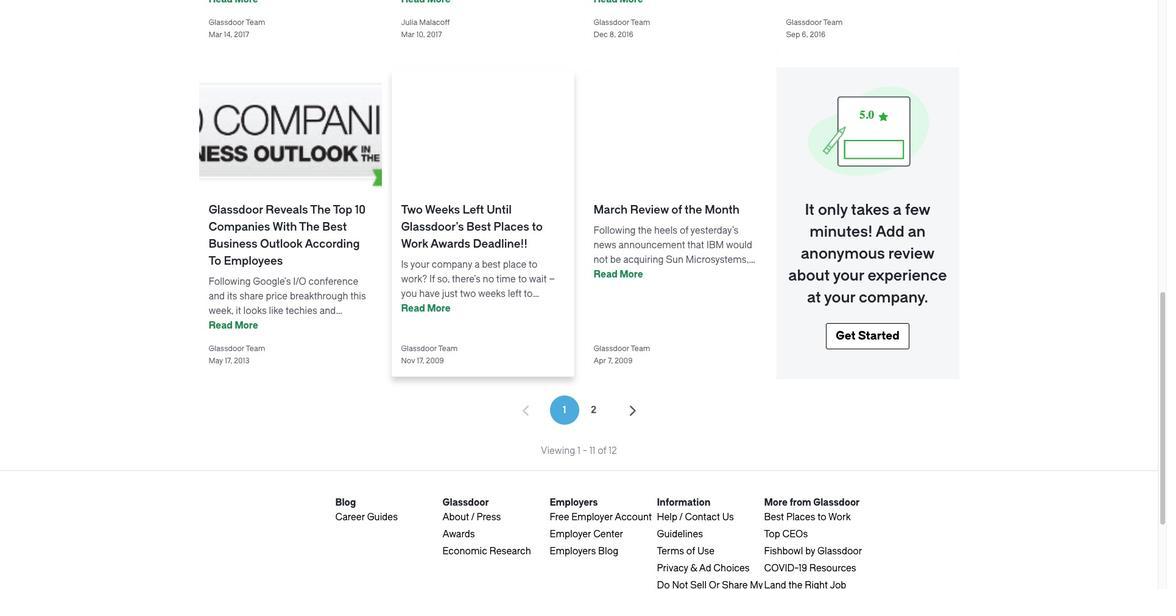 Task type: locate. For each thing, give the bounding box(es) containing it.
team inside glassdoor team dec 8, 2016
[[631, 18, 650, 27]]

work up is
[[401, 238, 429, 251]]

1 horizontal spatial mar
[[401, 30, 415, 39]]

be down 'techies'
[[305, 321, 316, 332]]

the right reveals
[[310, 204, 331, 217]]

mar inside julia malacoff mar 10, 2017
[[401, 30, 415, 39]]

blog down center
[[598, 547, 619, 558]]

terms
[[657, 547, 684, 558]]

employees
[[224, 255, 283, 268]]

0 vertical spatial employers
[[550, 498, 598, 509]]

0 vertical spatial employer
[[572, 513, 613, 523]]

glassdoor
[[209, 18, 244, 27], [594, 18, 630, 27], [786, 18, 822, 27], [209, 204, 263, 217], [209, 345, 244, 353], [401, 345, 437, 353], [594, 345, 630, 353], [443, 498, 489, 509], [814, 498, 860, 509], [818, 547, 863, 558]]

the up announcement
[[638, 225, 652, 236]]

a inside is your company a best place to work? if so, there's no time to wait – you have just two weeks left to meet...
[[475, 260, 480, 271]]

awards inside the glassdoor about / press awards economic research
[[443, 530, 475, 541]]

two
[[460, 289, 476, 300]]

2 2009 from the left
[[615, 357, 633, 366]]

-
[[583, 446, 588, 457]]

announcement
[[619, 240, 685, 251]]

month
[[705, 204, 740, 217]]

awards link
[[443, 530, 475, 541]]

read more
[[594, 269, 643, 280], [401, 303, 451, 314], [209, 321, 258, 332]]

glassdoor inside glassdoor team apr 7, 2009
[[594, 345, 630, 353]]

team
[[246, 18, 265, 27], [631, 18, 650, 27], [824, 18, 843, 27], [246, 345, 265, 353], [439, 345, 458, 353], [631, 345, 650, 353]]

your inside is your company a best place to work? if so, there's no time to wait – you have just two weeks left to meet...
[[411, 260, 430, 271]]

1 vertical spatial and
[[320, 306, 336, 317]]

a inside 'it only takes a few minutes! add an anonymous review about your experience at your company.'
[[893, 202, 902, 219]]

/ left the press
[[471, 513, 475, 523]]

of
[[672, 204, 682, 217], [680, 225, 689, 236], [641, 269, 650, 280], [733, 269, 741, 280], [598, 446, 607, 457], [687, 547, 695, 558]]

1 horizontal spatial only
[[818, 202, 848, 219]]

march up news
[[594, 204, 628, 217]]

mar for julia malacoff mar 10, 2017
[[401, 30, 415, 39]]

0 vertical spatial and
[[209, 291, 225, 302]]

not down 'techies'
[[288, 321, 303, 332]]

following up its
[[209, 277, 251, 288]]

nov
[[401, 357, 415, 366]]

11
[[590, 446, 596, 457]]

like
[[269, 306, 284, 317]]

1 vertical spatial be
[[305, 321, 316, 332]]

read down you
[[401, 303, 425, 314]]

read more up month...
[[594, 269, 643, 280]]

glassdoor inside glassdoor reveals the top 10 companies with the best business outlook according to employees
[[209, 204, 263, 217]]

1 2017 from the left
[[234, 30, 249, 39]]

glassdoor up 8,
[[594, 18, 630, 27]]

1 vertical spatial a
[[475, 260, 480, 271]]

1 horizontal spatial read
[[401, 303, 425, 314]]

read for march review of the month
[[594, 269, 618, 280]]

employers free employer account employer center employers blog
[[550, 498, 652, 558]]

only down this
[[334, 321, 352, 332]]

team for mar 14, 2017
[[246, 18, 265, 27]]

/ right help
[[680, 513, 683, 523]]

be
[[610, 255, 621, 266], [305, 321, 316, 332]]

0 vertical spatial not
[[594, 255, 608, 266]]

1 vertical spatial employers
[[550, 547, 596, 558]]

the
[[310, 204, 331, 217], [299, 221, 320, 234]]

1 horizontal spatial best
[[467, 221, 491, 234]]

17, inside glassdoor team may 17, 2013
[[225, 357, 232, 366]]

1 vertical spatial only
[[334, 321, 352, 332]]

team inside glassdoor team may 17, 2013
[[246, 345, 265, 353]]

0 horizontal spatial blog
[[335, 498, 356, 509]]

2 link
[[579, 396, 609, 425]]

a
[[893, 202, 902, 219], [475, 260, 480, 271]]

/ for help
[[680, 513, 683, 523]]

0 vertical spatial read
[[594, 269, 618, 280]]

17,
[[225, 357, 232, 366], [417, 357, 424, 366]]

glassdoor for glassdoor team may 17, 2013
[[209, 345, 244, 353]]

team for sep 6, 2016
[[824, 18, 843, 27]]

0 vertical spatial places
[[494, 221, 530, 234]]

2009 inside glassdoor team nov 17, 2009
[[426, 357, 444, 366]]

1 horizontal spatial not
[[594, 255, 608, 266]]

0 horizontal spatial best
[[322, 221, 347, 234]]

more up month...
[[620, 269, 643, 280]]

0 vertical spatial read more
[[594, 269, 643, 280]]

ad
[[700, 564, 712, 575]]

0 vertical spatial the
[[310, 204, 331, 217]]

0 vertical spatial awards
[[431, 238, 471, 251]]

employer up employer center link
[[572, 513, 613, 523]]

17, right nov
[[417, 357, 424, 366]]

0 vertical spatial blog
[[335, 498, 356, 509]]

team inside glassdoor team mar 14, 2017
[[246, 18, 265, 27]]

of right 'heels'
[[680, 225, 689, 236]]

following inside "following the heels of yesterday's news announcement that ibm would not be acquiring sun microsystems, the winner of our march review of the month..."
[[594, 225, 636, 236]]

glassdoor inside glassdoor team may 17, 2013
[[209, 345, 244, 353]]

with
[[273, 221, 297, 234]]

1 vertical spatial the
[[299, 221, 320, 234]]

1 vertical spatial read
[[401, 303, 425, 314]]

terms of use link
[[657, 547, 715, 558]]

a left 'few' on the top right
[[893, 202, 902, 219]]

use
[[698, 547, 715, 558]]

your right at
[[825, 289, 856, 307]]

glassdoor for glassdoor team nov 17, 2009
[[401, 345, 437, 353]]

2009 inside glassdoor team apr 7, 2009
[[615, 357, 633, 366]]

employers up free
[[550, 498, 598, 509]]

2 vertical spatial read more
[[209, 321, 258, 332]]

1 vertical spatial top
[[765, 530, 781, 541]]

2009 right 7,
[[615, 357, 633, 366]]

share
[[240, 291, 264, 302]]

1 horizontal spatial blog
[[598, 547, 619, 558]]

top inside glassdoor reveals the top 10 companies with the best business outlook according to employees
[[333, 204, 353, 217]]

this
[[351, 291, 366, 302]]

0 horizontal spatial read
[[209, 321, 233, 332]]

team for nov 17, 2009
[[439, 345, 458, 353]]

the
[[685, 204, 702, 217], [638, 225, 652, 236], [594, 269, 608, 280], [594, 284, 608, 295], [318, 321, 332, 332]]

0 horizontal spatial following
[[209, 277, 251, 288]]

i/o
[[293, 277, 306, 288]]

1 vertical spatial employer
[[550, 530, 591, 541]]

glassdoor for glassdoor team mar 14, 2017
[[209, 18, 244, 27]]

team inside glassdoor team nov 17, 2009
[[439, 345, 458, 353]]

and
[[209, 291, 225, 302], [320, 306, 336, 317]]

review down microsystems,
[[699, 269, 730, 280]]

0 horizontal spatial a
[[475, 260, 480, 271]]

1 horizontal spatial following
[[594, 225, 636, 236]]

2009 for two weeks left until glassdoor's best places to work awards deadline!!
[[426, 357, 444, 366]]

glassdoor up the 6,
[[786, 18, 822, 27]]

more up the feeling...
[[235, 321, 258, 332]]

work up the fishbowl by glassdoor "link" at the right of the page
[[829, 513, 851, 523]]

best up the top ceos link
[[765, 513, 784, 523]]

1 horizontal spatial be
[[610, 255, 621, 266]]

1 left -
[[578, 446, 581, 457]]

1 horizontal spatial review
[[699, 269, 730, 280]]

1 17, from the left
[[225, 357, 232, 366]]

be inside following google's i/o conference and its share price breakthrough this week, it looks like techies and shareholders may not be the only ones feeling...
[[305, 321, 316, 332]]

1 horizontal spatial 2009
[[615, 357, 633, 366]]

no
[[483, 274, 494, 285]]

glassdoor up companies
[[209, 204, 263, 217]]

0 horizontal spatial and
[[209, 291, 225, 302]]

of left the use
[[687, 547, 695, 558]]

work
[[401, 238, 429, 251], [829, 513, 851, 523]]

2 2016 from the left
[[810, 30, 826, 39]]

1 vertical spatial awards
[[443, 530, 475, 541]]

your
[[411, 260, 430, 271], [833, 268, 865, 285], [825, 289, 856, 307]]

0 horizontal spatial 17,
[[225, 357, 232, 366]]

glassdoor about / press awards economic research
[[443, 498, 531, 558]]

glassdoor inside the glassdoor about / press awards economic research
[[443, 498, 489, 509]]

more for march review of the month
[[620, 269, 643, 280]]

0 horizontal spatial mar
[[209, 30, 222, 39]]

employers down employer center link
[[550, 547, 596, 558]]

glassdoor team mar 14, 2017
[[209, 18, 265, 39]]

the left winner
[[594, 269, 608, 280]]

to inside two weeks left until glassdoor's best places to work awards deadline!!
[[532, 221, 543, 234]]

read more down it
[[209, 321, 258, 332]]

company.
[[859, 289, 929, 307]]

glassdoor for glassdoor about / press awards economic research
[[443, 498, 489, 509]]

2017 inside julia malacoff mar 10, 2017
[[427, 30, 442, 39]]

2017 down malacoff
[[427, 30, 442, 39]]

viewing 1 - 11 of 12
[[541, 446, 617, 457]]

prev icon image
[[518, 404, 533, 419]]

0 vertical spatial work
[[401, 238, 429, 251]]

employer
[[572, 513, 613, 523], [550, 530, 591, 541]]

companies
[[209, 221, 270, 234]]

1 / from the left
[[471, 513, 475, 523]]

places down from
[[787, 513, 816, 523]]

contact
[[685, 513, 720, 523]]

read for two weeks left until glassdoor's best places to work awards deadline!!
[[401, 303, 425, 314]]

march down sun
[[669, 269, 697, 280]]

following inside following google's i/o conference and its share price breakthrough this week, it looks like techies and shareholders may not be the only ones feeling...
[[209, 277, 251, 288]]

experience
[[868, 268, 947, 285]]

glassdoor up 7,
[[594, 345, 630, 353]]

awards up company
[[431, 238, 471, 251]]

a left best
[[475, 260, 480, 271]]

and up week,
[[209, 291, 225, 302]]

top up fishbowl
[[765, 530, 781, 541]]

1 horizontal spatial read more
[[401, 303, 451, 314]]

minutes!
[[810, 224, 873, 241]]

0 vertical spatial following
[[594, 225, 636, 236]]

1 horizontal spatial 2016
[[810, 30, 826, 39]]

1 mar from the left
[[209, 30, 222, 39]]

privacy & ad choices link
[[657, 564, 750, 575]]

your right is
[[411, 260, 430, 271]]

2 mar from the left
[[401, 30, 415, 39]]

1 vertical spatial march
[[669, 269, 697, 280]]

and down breakthrough
[[320, 306, 336, 317]]

malacoff
[[419, 18, 450, 27]]

only right it
[[818, 202, 848, 219]]

mar left 14,
[[209, 30, 222, 39]]

2016 inside glassdoor team dec 8, 2016
[[618, 30, 634, 39]]

0 horizontal spatial /
[[471, 513, 475, 523]]

best up the 'according'
[[322, 221, 347, 234]]

following up news
[[594, 225, 636, 236]]

mar down julia
[[401, 30, 415, 39]]

2 horizontal spatial best
[[765, 513, 784, 523]]

/ inside information help / contact us guidelines terms of use privacy & ad choices
[[680, 513, 683, 523]]

mar inside glassdoor team mar 14, 2017
[[209, 30, 222, 39]]

1 horizontal spatial march
[[669, 269, 697, 280]]

10,
[[417, 30, 425, 39]]

of inside information help / contact us guidelines terms of use privacy & ad choices
[[687, 547, 695, 558]]

help
[[657, 513, 678, 523]]

it
[[236, 306, 241, 317]]

17, inside glassdoor team nov 17, 2009
[[417, 357, 424, 366]]

1 horizontal spatial places
[[787, 513, 816, 523]]

2016 right the 6,
[[810, 30, 826, 39]]

1 vertical spatial read more
[[401, 303, 451, 314]]

1 vertical spatial work
[[829, 513, 851, 523]]

1 link
[[550, 396, 579, 425]]

0 horizontal spatial be
[[305, 321, 316, 332]]

2016
[[618, 30, 634, 39], [810, 30, 826, 39]]

more down "have"
[[427, 303, 451, 314]]

get started button
[[827, 324, 910, 350]]

about
[[789, 268, 830, 285]]

0 horizontal spatial 2017
[[234, 30, 249, 39]]

2
[[591, 405, 597, 416]]

of left our
[[641, 269, 650, 280]]

2 horizontal spatial read more
[[594, 269, 643, 280]]

weeks
[[425, 204, 460, 217]]

1 horizontal spatial top
[[765, 530, 781, 541]]

1 left 2
[[563, 405, 566, 416]]

2016 inside 'glassdoor team sep 6, 2016'
[[810, 30, 826, 39]]

places up deadline!!
[[494, 221, 530, 234]]

us
[[723, 513, 734, 523]]

julia malacoff mar 10, 2017
[[401, 18, 450, 39]]

review
[[889, 246, 935, 263]]

0 horizontal spatial places
[[494, 221, 530, 234]]

1 horizontal spatial /
[[680, 513, 683, 523]]

2009 right nov
[[426, 357, 444, 366]]

1 horizontal spatial work
[[829, 513, 851, 523]]

0 horizontal spatial work
[[401, 238, 429, 251]]

2 2017 from the left
[[427, 30, 442, 39]]

0 vertical spatial a
[[893, 202, 902, 219]]

1 2016 from the left
[[618, 30, 634, 39]]

0 horizontal spatial 2009
[[426, 357, 444, 366]]

1 horizontal spatial a
[[893, 202, 902, 219]]

to
[[532, 221, 543, 234], [529, 260, 538, 271], [518, 274, 527, 285], [524, 289, 533, 300], [818, 513, 827, 523]]

about
[[443, 513, 469, 523]]

deadline!!
[[473, 238, 528, 251]]

0 horizontal spatial read more
[[209, 321, 258, 332]]

2017 right 14,
[[234, 30, 249, 39]]

wait
[[529, 274, 547, 285]]

1 vertical spatial blog
[[598, 547, 619, 558]]

2016 right 8,
[[618, 30, 634, 39]]

team inside 'glassdoor team sep 6, 2016'
[[824, 18, 843, 27]]

glassdoor up nov
[[401, 345, 437, 353]]

glassdoor inside glassdoor team nov 17, 2009
[[401, 345, 437, 353]]

be up winner
[[610, 255, 621, 266]]

blog inside employers free employer account employer center employers blog
[[598, 547, 619, 558]]

2 vertical spatial read
[[209, 321, 233, 332]]

1
[[563, 405, 566, 416], [578, 446, 581, 457]]

0 vertical spatial be
[[610, 255, 621, 266]]

fishbowl
[[765, 547, 804, 558]]

anonymous
[[801, 246, 885, 263]]

0 vertical spatial only
[[818, 202, 848, 219]]

may
[[268, 321, 286, 332]]

1 horizontal spatial 1
[[578, 446, 581, 457]]

1 vertical spatial following
[[209, 277, 251, 288]]

1 horizontal spatial 17,
[[417, 357, 424, 366]]

glassdoor inside glassdoor team dec 8, 2016
[[594, 18, 630, 27]]

top inside more from glassdoor best places to work top ceos fishbowl by glassdoor covid-19 resources
[[765, 530, 781, 541]]

not down news
[[594, 255, 608, 266]]

ibm
[[707, 240, 724, 251]]

1 vertical spatial not
[[288, 321, 303, 332]]

the right with in the left of the page
[[299, 221, 320, 234]]

1 2009 from the left
[[426, 357, 444, 366]]

17, right may
[[225, 357, 232, 366]]

glassdoor inside glassdoor team mar 14, 2017
[[209, 18, 244, 27]]

may
[[209, 357, 223, 366]]

team for apr 7, 2009
[[631, 345, 650, 353]]

blog up career
[[335, 498, 356, 509]]

glassdoor inside 'glassdoor team sep 6, 2016'
[[786, 18, 822, 27]]

2009 for march review of the month
[[615, 357, 633, 366]]

next icon image
[[626, 404, 640, 419]]

0 vertical spatial 1
[[563, 405, 566, 416]]

glassdoor for glassdoor team sep 6, 2016
[[786, 18, 822, 27]]

best down left
[[467, 221, 491, 234]]

account
[[615, 513, 652, 523]]

1 horizontal spatial 2017
[[427, 30, 442, 39]]

week,
[[209, 306, 234, 317]]

0 horizontal spatial 2016
[[618, 30, 634, 39]]

best inside more from glassdoor best places to work top ceos fishbowl by glassdoor covid-19 resources
[[765, 513, 784, 523]]

employer down free
[[550, 530, 591, 541]]

top left 10
[[333, 204, 353, 217]]

glassdoor up may
[[209, 345, 244, 353]]

heels
[[654, 225, 678, 236]]

center
[[594, 530, 623, 541]]

1 vertical spatial places
[[787, 513, 816, 523]]

awards down about
[[443, 530, 475, 541]]

a for best
[[475, 260, 480, 271]]

0 horizontal spatial 1
[[563, 405, 566, 416]]

17, for glassdoor reveals the top 10 companies with the best business outlook according to employees
[[225, 357, 232, 366]]

glassdoor up the 'about / press' 'link'
[[443, 498, 489, 509]]

0 vertical spatial top
[[333, 204, 353, 217]]

places
[[494, 221, 530, 234], [787, 513, 816, 523]]

0 horizontal spatial march
[[594, 204, 628, 217]]

2 / from the left
[[680, 513, 683, 523]]

glassdoor up 14,
[[209, 18, 244, 27]]

more left from
[[765, 498, 788, 509]]

2 17, from the left
[[417, 357, 424, 366]]

0 horizontal spatial review
[[631, 204, 669, 217]]

read up month...
[[594, 269, 618, 280]]

0 horizontal spatial top
[[333, 204, 353, 217]]

team inside glassdoor team apr 7, 2009
[[631, 345, 650, 353]]

not
[[594, 255, 608, 266], [288, 321, 303, 332]]

2 horizontal spatial read
[[594, 269, 618, 280]]

the down breakthrough
[[318, 321, 332, 332]]

of down microsystems,
[[733, 269, 741, 280]]

review up 'heels'
[[631, 204, 669, 217]]

0 horizontal spatial only
[[334, 321, 352, 332]]

0 horizontal spatial not
[[288, 321, 303, 332]]

/ inside the glassdoor about / press awards economic research
[[471, 513, 475, 523]]

0 vertical spatial march
[[594, 204, 628, 217]]

2017 inside glassdoor team mar 14, 2017
[[234, 30, 249, 39]]

read more down "have"
[[401, 303, 451, 314]]

2017
[[234, 30, 249, 39], [427, 30, 442, 39]]

read more for glassdoor reveals the top 10 companies with the best business outlook according to employees
[[209, 321, 258, 332]]

1 vertical spatial review
[[699, 269, 730, 280]]

read down week,
[[209, 321, 233, 332]]



Task type: vqa. For each thing, say whether or not it's contained in the screenshot.
the this
yes



Task type: describe. For each thing, give the bounding box(es) containing it.
best inside glassdoor reveals the top 10 companies with the best business outlook according to employees
[[322, 221, 347, 234]]

glassdoor for glassdoor team dec 8, 2016
[[594, 18, 630, 27]]

awards inside two weeks left until glassdoor's best places to work awards deadline!!
[[431, 238, 471, 251]]

read more for two weeks left until glassdoor's best places to work awards deadline!!
[[401, 303, 451, 314]]

march inside "following the heels of yesterday's news announcement that ibm would not be acquiring sun microsystems, the winner of our march review of the month..."
[[669, 269, 697, 280]]

help / contact us link
[[657, 513, 734, 523]]

2016 for dec 8, 2016
[[618, 30, 634, 39]]

is your company a best place to work? if so, there's no time to wait – you have just two weeks left to meet...
[[401, 260, 555, 314]]

1 horizontal spatial and
[[320, 306, 336, 317]]

2016 for sep 6, 2016
[[810, 30, 826, 39]]

team for dec 8, 2016
[[631, 18, 650, 27]]

weeks
[[478, 289, 506, 300]]

12
[[609, 446, 617, 457]]

employers blog link
[[550, 547, 619, 558]]

resources
[[810, 564, 857, 575]]

glassdoor up resources
[[818, 547, 863, 558]]

work inside more from glassdoor best places to work top ceos fishbowl by glassdoor covid-19 resources
[[829, 513, 851, 523]]

viewing
[[541, 446, 576, 457]]

julia
[[401, 18, 418, 27]]

best places to work link
[[765, 513, 851, 523]]

more from glassdoor best places to work top ceos fishbowl by glassdoor covid-19 resources
[[765, 498, 863, 575]]

few
[[905, 202, 931, 219]]

2013
[[234, 357, 250, 366]]

places inside two weeks left until glassdoor's best places to work awards deadline!!
[[494, 221, 530, 234]]

following for march review of the month
[[594, 225, 636, 236]]

14,
[[224, 30, 232, 39]]

glassdoor up best places to work link
[[814, 498, 860, 509]]

not inside "following the heels of yesterday's news announcement that ibm would not be acquiring sun microsystems, the winner of our march review of the month..."
[[594, 255, 608, 266]]

have
[[419, 289, 440, 300]]

top ceos link
[[765, 530, 808, 541]]

free
[[550, 513, 569, 523]]

the inside following google's i/o conference and its share price breakthrough this week, it looks like techies and shareholders may not be the only ones feeling...
[[318, 321, 332, 332]]

information
[[657, 498, 711, 509]]

work?
[[401, 274, 427, 285]]

the left month...
[[594, 284, 608, 295]]

of up 'heels'
[[672, 204, 682, 217]]

following for glassdoor reveals the top 10 companies with the best business outlook according to employees
[[209, 277, 251, 288]]

&
[[691, 564, 698, 575]]

it
[[805, 202, 815, 219]]

–
[[549, 274, 555, 285]]

more inside more from glassdoor best places to work top ceos fishbowl by glassdoor covid-19 resources
[[765, 498, 788, 509]]

work inside two weeks left until glassdoor's best places to work awards deadline!!
[[401, 238, 429, 251]]

left
[[508, 289, 522, 300]]

company
[[432, 260, 472, 271]]

glassdoor team nov 17, 2009
[[401, 345, 458, 366]]

glassdoor for glassdoor team apr 7, 2009
[[594, 345, 630, 353]]

glassdoor team apr 7, 2009
[[594, 345, 650, 366]]

at
[[808, 289, 821, 307]]

news
[[594, 240, 617, 251]]

2017 for mar 10, 2017
[[427, 30, 442, 39]]

only inside 'it only takes a few minutes! add an anonymous review about your experience at your company.'
[[818, 202, 848, 219]]

shareholders
[[209, 321, 265, 332]]

an
[[908, 224, 926, 241]]

choices
[[714, 564, 750, 575]]

about / press link
[[443, 513, 501, 523]]

more for glassdoor reveals the top 10 companies with the best business outlook according to employees
[[235, 321, 258, 332]]

by
[[806, 547, 816, 558]]

sep
[[786, 30, 800, 39]]

to inside more from glassdoor best places to work top ceos fishbowl by glassdoor covid-19 resources
[[818, 513, 827, 523]]

dec
[[594, 30, 608, 39]]

1 vertical spatial 1
[[578, 446, 581, 457]]

the left the month
[[685, 204, 702, 217]]

you
[[401, 289, 417, 300]]

it only takes a few minutes! add an anonymous review about your experience at your company.
[[789, 202, 947, 307]]

only inside following google's i/o conference and its share price breakthrough this week, it looks like techies and shareholders may not be the only ones feeling...
[[334, 321, 352, 332]]

not inside following google's i/o conference and its share price breakthrough this week, it looks like techies and shareholders may not be the only ones feeling...
[[288, 321, 303, 332]]

guidelines link
[[657, 530, 703, 541]]

2 employers from the top
[[550, 547, 596, 558]]

ceos
[[783, 530, 808, 541]]

that
[[688, 240, 705, 251]]

get started
[[836, 330, 900, 343]]

following the heels of yesterday's news announcement that ibm would not be acquiring sun microsystems, the winner of our march review of the month...
[[594, 225, 753, 295]]

add
[[876, 224, 905, 241]]

8,
[[610, 30, 616, 39]]

microsystems,
[[686, 255, 749, 266]]

team for may 17, 2013
[[246, 345, 265, 353]]

2017 for mar 14, 2017
[[234, 30, 249, 39]]

sun
[[666, 255, 684, 266]]

mar for glassdoor team mar 14, 2017
[[209, 30, 222, 39]]

19
[[799, 564, 808, 575]]

march review of the month
[[594, 204, 740, 217]]

economic
[[443, 547, 487, 558]]

employer center link
[[550, 530, 623, 541]]

covid-19 resources link
[[765, 564, 857, 575]]

7,
[[608, 357, 613, 366]]

of right 11
[[598, 446, 607, 457]]

privacy
[[657, 564, 689, 575]]

place
[[503, 260, 527, 271]]

its
[[227, 291, 237, 302]]

according
[[305, 238, 360, 251]]

conference
[[309, 277, 358, 288]]

price
[[266, 291, 288, 302]]

to
[[209, 255, 221, 268]]

more for two weeks left until glassdoor's best places to work awards deadline!!
[[427, 303, 451, 314]]

takes
[[852, 202, 890, 219]]

google's
[[253, 277, 291, 288]]

until
[[487, 204, 512, 217]]

career
[[335, 513, 365, 523]]

glassdoor for glassdoor reveals the top 10 companies with the best business outlook according to employees
[[209, 204, 263, 217]]

breakthrough
[[290, 291, 348, 302]]

there's
[[452, 274, 481, 285]]

read for glassdoor reveals the top 10 companies with the best business outlook according to employees
[[209, 321, 233, 332]]

a for few
[[893, 202, 902, 219]]

apr
[[594, 357, 606, 366]]

glassdoor reveals the top 10 companies with the best business outlook according to employees
[[209, 204, 366, 268]]

business
[[209, 238, 258, 251]]

get
[[836, 330, 856, 343]]

your down 'anonymous'
[[833, 268, 865, 285]]

6,
[[802, 30, 808, 39]]

be inside "following the heels of yesterday's news announcement that ibm would not be acquiring sun microsystems, the winner of our march review of the month..."
[[610, 255, 621, 266]]

best inside two weeks left until glassdoor's best places to work awards deadline!!
[[467, 221, 491, 234]]

glassdoor team sep 6, 2016
[[786, 18, 843, 39]]

if
[[430, 274, 435, 285]]

1 employers from the top
[[550, 498, 598, 509]]

/ for about
[[471, 513, 475, 523]]

blog inside the blog career guides
[[335, 498, 356, 509]]

read more for march review of the month
[[594, 269, 643, 280]]

our
[[652, 269, 667, 280]]

covid-
[[765, 564, 799, 575]]

winner
[[610, 269, 639, 280]]

review inside "following the heels of yesterday's news announcement that ibm would not be acquiring sun microsystems, the winner of our march review of the month..."
[[699, 269, 730, 280]]

places inside more from glassdoor best places to work top ceos fishbowl by glassdoor covid-19 resources
[[787, 513, 816, 523]]

17, for two weeks left until glassdoor's best places to work awards deadline!!
[[417, 357, 424, 366]]

glassdoor team may 17, 2013
[[209, 345, 265, 366]]

0 vertical spatial review
[[631, 204, 669, 217]]

is
[[401, 260, 409, 271]]



